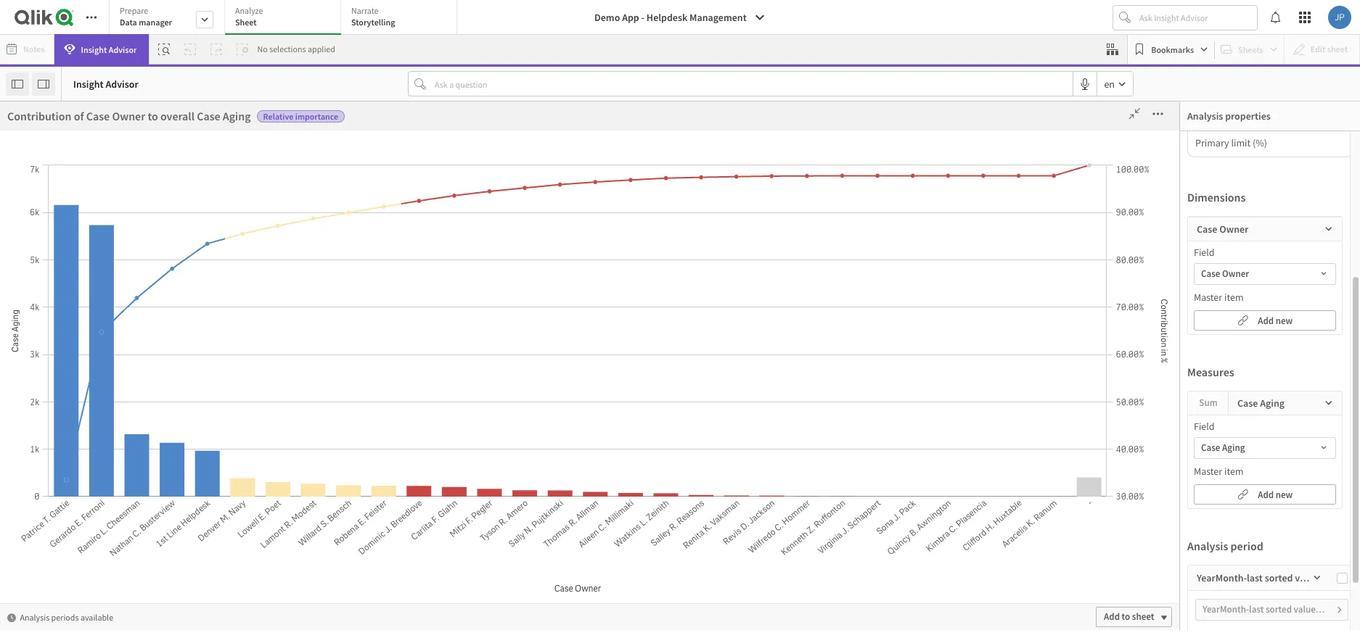 Task type: locate. For each thing, give the bounding box(es) containing it.
closed up the count
[[104, 255, 133, 268]]

closed
[[104, 255, 133, 268], [113, 371, 142, 384]]

cancel button
[[1114, 113, 1168, 137]]

case owner button up link image
[[1195, 264, 1336, 285]]

%ownerid menu item
[[75, 190, 208, 219]]

0 vertical spatial add to sheet button
[[598, 524, 674, 545]]

small image
[[1325, 225, 1334, 234], [1325, 399, 1334, 408], [1313, 574, 1322, 583]]

2 timetable from the top
[[104, 517, 147, 530]]

2 add new from the top
[[1258, 489, 1293, 501]]

closed inside menu item
[[104, 255, 133, 268]]

of left high
[[74, 109, 84, 123]]

new right link image
[[1276, 315, 1293, 327]]

1 vertical spatial case aging button
[[1195, 439, 1336, 459]]

advisor down insight advisor dropdown button on the left top
[[106, 77, 138, 90]]

1 vertical spatial master item
[[1194, 465, 1244, 478]]

0 horizontal spatial type
[[136, 459, 157, 472]]

0 horizontal spatial case aging button
[[75, 226, 179, 239]]

1 vertical spatial overall
[[403, 223, 437, 237]]

field
[[1194, 246, 1215, 259], [1194, 420, 1215, 433]]

0 vertical spatial overall
[[160, 109, 195, 123]]

master items button
[[0, 149, 74, 195], [1, 149, 74, 195]]

fields button
[[0, 102, 74, 147], [1, 102, 74, 147]]

type inside menu item
[[136, 459, 157, 472]]

142
[[635, 134, 714, 192]]

1 vertical spatial new
[[1276, 489, 1293, 501]]

1 vertical spatial time
[[160, 496, 186, 511]]

0 vertical spatial time
[[143, 342, 165, 355]]

demo app - helpdesk management
[[595, 11, 747, 24]]

items
[[41, 176, 61, 187]]

0 horizontal spatial contribution
[[7, 109, 72, 123]]

tab list
[[109, 0, 463, 36]]

sorted for yearmonth-last sorted values (date)
[[1266, 604, 1292, 616]]

values left (date)
[[1294, 604, 1320, 616]]

0 vertical spatial sorted
[[1265, 572, 1293, 585]]

type
[[688, 199, 713, 214], [136, 459, 157, 472]]

item for case aging
[[1225, 465, 1244, 478]]

bookmarks
[[1152, 44, 1194, 55]]

0 horizontal spatial analysis periods available
[[20, 612, 113, 623]]

contribution up fields
[[7, 109, 72, 123]]

case closed date menu item
[[75, 248, 208, 277]]

master item for case owner
[[1194, 291, 1244, 304]]

auto-
[[230, 118, 257, 132]]

case aging down sum button
[[1202, 442, 1246, 455]]

add new right link image
[[1258, 315, 1293, 327]]

Search assets text field
[[75, 103, 219, 129]]

2 master item from the top
[[1194, 465, 1244, 478]]

2 horizontal spatial analysis periods available
[[726, 529, 819, 540]]

case inside case timetable rank "menu item"
[[82, 517, 102, 530]]

0 vertical spatial small image
[[1325, 225, 1334, 234]]

0 vertical spatial field
[[1194, 246, 1215, 259]]

sorted up the yearmonth-last sorted values (date)
[[1265, 572, 1293, 585]]

timetable inside "menu item"
[[104, 517, 147, 530]]

of left the high
[[163, 214, 172, 229]]

open left by
[[567, 199, 595, 214]]

james peterson image
[[1329, 6, 1352, 29]]

low
[[1018, 101, 1066, 134]]

case created date menu item
[[75, 306, 208, 335]]

case
[[86, 109, 110, 123], [197, 109, 220, 123], [562, 168, 583, 181], [329, 223, 352, 237], [439, 223, 463, 237], [1197, 223, 1218, 236], [82, 226, 102, 239], [82, 255, 102, 268], [1202, 268, 1221, 280], [82, 284, 102, 297], [82, 313, 102, 326], [82, 342, 102, 355], [82, 371, 102, 384], [1238, 397, 1259, 410], [82, 400, 102, 414], [82, 429, 102, 443], [1202, 442, 1221, 455], [82, 459, 102, 472], [82, 488, 102, 501], [82, 517, 102, 530]]

no selections applied
[[257, 44, 335, 54]]

menu containing case aging
[[75, 160, 219, 631]]

cases inside medium priority cases 142
[[734, 101, 801, 134]]

1 vertical spatial case owner button
[[75, 400, 179, 414]]

2 horizontal spatial periods
[[757, 529, 785, 540]]

yearmonth- down analysis period
[[1197, 572, 1247, 585]]

Ask Insight Advisor text field
[[1137, 6, 1258, 29]]

1 vertical spatial insight advisor
[[73, 77, 138, 90]]

menu
[[75, 160, 219, 631]]

master item up link icon
[[1194, 465, 1244, 478]]

sorted for yearmonth-last sorted values
[[1265, 572, 1293, 585]]

2 add new button from the top
[[1194, 485, 1337, 505]]

case is closed menu item
[[75, 364, 208, 393]]

date
[[135, 255, 155, 268], [139, 313, 159, 326]]

1 item from the top
[[1225, 291, 1244, 304]]

cancel
[[1127, 118, 1156, 131]]

0 vertical spatial add new button
[[1194, 311, 1337, 331]]

sorted down yearmonth-last sorted values
[[1266, 604, 1292, 616]]

field down sum button
[[1194, 420, 1215, 433]]

small image for yearmonth-last sorted values
[[1313, 574, 1322, 583]]

smart search image
[[159, 44, 170, 55]]

last down period
[[1247, 572, 1263, 585]]

0 vertical spatial yearmonth-
[[1197, 572, 1247, 585]]

small image up arrow down image
[[1325, 399, 1334, 408]]

small image up the yearmonth-last sorted values (date)
[[1313, 574, 1322, 583]]

1 vertical spatial yearmonth-
[[1203, 604, 1250, 616]]

yearmonth- down yearmonth-last sorted values
[[1203, 604, 1250, 616]]

values for yearmonth-last sorted values
[[1296, 572, 1324, 585]]

selections
[[269, 44, 306, 54]]

prepare data manager
[[120, 5, 172, 28]]

case aging button up "case closed date" button
[[75, 226, 179, 239]]

0 vertical spatial values
[[1296, 572, 1324, 585]]

case inside 'case created date' menu item
[[82, 313, 102, 326]]

1 add new button from the top
[[1194, 311, 1337, 331]]

case owner down dimensions
[[1197, 223, 1249, 236]]

add new button for owner
[[1194, 311, 1337, 331]]

case owner up link image
[[1202, 268, 1250, 280]]

1 master item from the top
[[1194, 291, 1244, 304]]

case owner group menu item
[[75, 422, 208, 451]]

case duration time menu item
[[75, 335, 208, 364]]

*
[[7, 214, 12, 229]]

medium
[[549, 101, 640, 134]]

priority
[[198, 214, 232, 229]]

1 vertical spatial add new
[[1258, 489, 1293, 501]]

aging
[[223, 109, 251, 123], [465, 223, 493, 237], [104, 226, 128, 239], [1261, 397, 1285, 410], [1223, 442, 1246, 455]]

0 vertical spatial item
[[1225, 291, 1244, 304]]

more image
[[1147, 107, 1170, 121]]

0 horizontal spatial periods
[[51, 612, 79, 623]]

duration right vs
[[85, 199, 132, 214]]

0 vertical spatial advisor
[[109, 44, 137, 55]]

small image up arrow down icon
[[1325, 225, 1334, 234]]

time up rank
[[160, 496, 186, 511]]

timetable for case timetable rank
[[104, 517, 147, 530]]

small image
[[1336, 602, 1345, 619], [7, 614, 16, 623]]

insight advisor
[[81, 44, 137, 55], [73, 77, 138, 90]]

1 vertical spatial master
[[1194, 291, 1223, 304]]

1 vertical spatial type
[[136, 459, 157, 472]]

time
[[143, 342, 165, 355], [160, 496, 186, 511]]

0 vertical spatial master item
[[1194, 291, 1244, 304]]

case owner down is
[[82, 400, 132, 414]]

0 vertical spatial timetable
[[104, 488, 147, 501]]

0 horizontal spatial sheet
[[634, 528, 656, 540]]

values for yearmonth-last sorted values (date)
[[1294, 604, 1320, 616]]

add new
[[1258, 315, 1293, 327], [1258, 489, 1293, 501]]

0 vertical spatial add to sheet
[[606, 528, 656, 540]]

0 vertical spatial case aging button
[[75, 226, 179, 239]]

open for open cases by priority type
[[567, 199, 595, 214]]

0 horizontal spatial add to sheet
[[606, 528, 656, 540]]

0 vertical spatial sheet
[[634, 528, 656, 540]]

case aging button
[[75, 226, 179, 239], [1195, 439, 1336, 459]]

master
[[15, 176, 39, 187], [1194, 291, 1223, 304], [1194, 465, 1223, 478]]

0 horizontal spatial of
[[74, 109, 84, 123]]

closed right is
[[113, 371, 142, 384]]

master item up link image
[[1194, 291, 1244, 304]]

created
[[104, 313, 137, 326]]

new right link icon
[[1276, 489, 1293, 501]]

add new button
[[1194, 311, 1337, 331], [1194, 485, 1337, 505]]

case aging button up link icon
[[1195, 439, 1336, 459]]

1 add new from the top
[[1258, 315, 1293, 327]]

case aging right sum button
[[1238, 397, 1285, 410]]

1 vertical spatial sorted
[[1266, 604, 1292, 616]]

item
[[1225, 291, 1244, 304], [1225, 465, 1244, 478]]

tab list containing prepare
[[109, 0, 463, 36]]

case aging up case closed date
[[82, 226, 128, 239]]

0 horizontal spatial overall
[[160, 109, 195, 123]]

overall
[[160, 109, 195, 123], [403, 223, 437, 237]]

new for owner
[[1276, 315, 1293, 327]]

(date)
[[1322, 604, 1346, 616]]

0 horizontal spatial add to sheet button
[[598, 524, 674, 545]]

measures
[[1188, 365, 1235, 380]]

case_date_key menu item
[[75, 538, 208, 567]]

0 vertical spatial date
[[135, 255, 155, 268]]

1 vertical spatial add new button
[[1194, 485, 1337, 505]]

timetable inside menu item
[[104, 488, 147, 501]]

case inside 'case aging' menu item
[[82, 226, 102, 239]]

record
[[104, 459, 134, 472]]

priority inside "high priority cases 72"
[[178, 101, 262, 134]]

1 horizontal spatial add to sheet button
[[1096, 608, 1173, 628]]

cases inside menu item
[[82, 604, 107, 617]]

contribution right priority
[[250, 223, 314, 237]]

cases inside open cases vs duration * bubble size represents number of high priority open cases
[[38, 199, 69, 214]]

analysis periods available
[[262, 529, 356, 540], [726, 529, 819, 540], [20, 612, 113, 623]]

case aging
[[82, 226, 128, 239], [1238, 397, 1285, 410], [1202, 442, 1246, 455]]

date down 'case aging' menu item
[[135, 255, 155, 268]]

advisor down data
[[109, 44, 137, 55]]

link image
[[1238, 312, 1249, 329]]

1 horizontal spatial sheet
[[1133, 611, 1155, 624]]

1 vertical spatial small image
[[1325, 399, 1334, 408]]

open for open & resolved cases over time
[[7, 496, 36, 511]]

1 vertical spatial closed
[[113, 371, 142, 384]]

priority inside low priority cases 203
[[1071, 101, 1154, 134]]

case record type menu item
[[75, 451, 208, 480]]

1 horizontal spatial case aging button
[[1195, 439, 1336, 459]]

timetable for case timetable
[[104, 488, 147, 501]]

0 horizontal spatial small image
[[7, 614, 16, 623]]

1 vertical spatial case aging
[[1238, 397, 1285, 410]]

1 vertical spatial duration
[[104, 342, 141, 355]]

master for case owner
[[1194, 291, 1223, 304]]

0 vertical spatial type
[[688, 199, 713, 214]]

field down dimensions
[[1194, 246, 1215, 259]]

0 vertical spatial duration
[[85, 199, 132, 214]]

type right record
[[136, 459, 157, 472]]

analysis
[[1188, 110, 1224, 123], [262, 529, 292, 540], [726, 529, 756, 540], [1188, 539, 1229, 554], [20, 612, 50, 623]]

2 vertical spatial small image
[[1313, 574, 1322, 583]]

priority inside medium priority cases 142
[[645, 101, 728, 134]]

analyze sheet
[[235, 5, 263, 28]]

cases open/closed
[[82, 604, 164, 617]]

1 vertical spatial date
[[139, 313, 159, 326]]

case timetable menu item
[[75, 480, 208, 509]]

1 vertical spatial field
[[1194, 420, 1215, 433]]

available
[[323, 529, 356, 540], [787, 529, 819, 540], [81, 612, 113, 623]]

timetable down over
[[104, 517, 147, 530]]

small image for case owner
[[1325, 225, 1334, 234]]

open for open cases vs duration * bubble size represents number of high priority open cases
[[7, 199, 36, 214]]

type down 142
[[688, 199, 713, 214]]

duration down "created"
[[104, 342, 141, 355]]

0 vertical spatial closed
[[104, 255, 133, 268]]

0 vertical spatial insight advisor
[[81, 44, 137, 55]]

1 vertical spatial add to sheet button
[[1096, 608, 1173, 628]]

high
[[174, 214, 195, 229]]

time down 'case created date' menu item
[[143, 342, 165, 355]]

insight inside dropdown button
[[81, 44, 107, 55]]

analyze
[[235, 5, 263, 16]]

over
[[132, 496, 157, 511]]

case owner
[[562, 168, 614, 181], [1197, 223, 1249, 236], [1202, 268, 1250, 280], [82, 400, 132, 414]]

1 horizontal spatial add to sheet
[[1104, 611, 1155, 624]]

1 fields button from the left
[[0, 102, 74, 147]]

case aging inside menu item
[[82, 226, 128, 239]]

item up link image
[[1225, 291, 1244, 304]]

date right "created"
[[139, 313, 159, 326]]

case owner button up case owner group button
[[75, 400, 179, 414]]

add new right link icon
[[1258, 489, 1293, 501]]

2 vertical spatial case aging
[[1202, 442, 1246, 455]]

0 vertical spatial add new
[[1258, 315, 1293, 327]]

open inside open cases vs duration * bubble size represents number of high priority open cases
[[7, 199, 36, 214]]

1 horizontal spatial small image
[[1336, 602, 1345, 619]]

case_date_key
[[82, 546, 148, 559]]

0 horizontal spatial case owner button
[[75, 400, 179, 414]]

arrow down image
[[1318, 266, 1331, 283]]

1 vertical spatial advisor
[[106, 77, 138, 90]]

2 item from the top
[[1225, 465, 1244, 478]]

case is closed
[[82, 371, 142, 384]]

1 vertical spatial item
[[1225, 465, 1244, 478]]

periods
[[294, 529, 321, 540], [757, 529, 785, 540], [51, 612, 79, 623]]

1 horizontal spatial case owner button
[[1195, 264, 1336, 285]]

1 horizontal spatial contribution
[[250, 223, 314, 237]]

add new button for aging
[[1194, 485, 1337, 505]]

insight advisor down insight advisor dropdown button on the left top
[[73, 77, 138, 90]]

yearmonth- for yearmonth-last sorted values (date)
[[1203, 604, 1250, 616]]

exit full screen image
[[1124, 107, 1147, 121]]

1 vertical spatial last
[[1250, 604, 1264, 616]]

case owner group button
[[75, 429, 179, 443]]

0 vertical spatial case aging
[[82, 226, 128, 239]]

item for case owner
[[1225, 291, 1244, 304]]

1 timetable from the top
[[104, 488, 147, 501]]

arrow down image
[[1318, 440, 1331, 457]]

0 vertical spatial last
[[1247, 572, 1263, 585]]

case aging inside 'button'
[[1202, 442, 1246, 455]]

hide assets image
[[12, 78, 23, 90]]

contribution
[[7, 109, 72, 123], [250, 223, 314, 237]]

add new for case owner
[[1258, 315, 1293, 327]]

open left &
[[7, 496, 36, 511]]

case owner group
[[82, 429, 161, 443]]

2 field from the top
[[1194, 420, 1215, 433]]

1 vertical spatial contribution of case owner to overall case aging
[[250, 223, 493, 237]]

analysis period
[[1188, 539, 1264, 554]]

of right cases on the top left of the page
[[316, 223, 326, 237]]

item up link icon
[[1225, 465, 1244, 478]]

to
[[148, 109, 158, 123], [390, 223, 401, 237], [624, 528, 632, 540], [1122, 611, 1131, 624]]

open down master items
[[7, 199, 36, 214]]

master item
[[1194, 291, 1244, 304], [1194, 465, 1244, 478]]

case owner button
[[1195, 264, 1336, 285], [75, 400, 179, 414]]

time inside menu item
[[143, 342, 165, 355]]

relative importance
[[263, 111, 338, 122]]

0 vertical spatial new
[[1276, 315, 1293, 327]]

0 vertical spatial insight
[[81, 44, 107, 55]]

2 new from the top
[[1276, 489, 1293, 501]]

case aging for case aging 'button' inside the menu item
[[82, 226, 128, 239]]

1 vertical spatial timetable
[[104, 517, 147, 530]]

open & resolved cases over time
[[7, 496, 186, 511]]

1 field from the top
[[1194, 246, 1215, 259]]

size
[[50, 214, 68, 229]]

of
[[74, 109, 84, 123], [163, 214, 172, 229], [316, 223, 326, 237]]

add to sheet button
[[598, 524, 674, 545], [1096, 608, 1173, 628]]

case count button
[[75, 284, 179, 297]]

prepare
[[120, 5, 148, 16]]

sheet
[[634, 528, 656, 540], [1133, 611, 1155, 624]]

values up (date)
[[1296, 572, 1324, 585]]

open
[[7, 199, 36, 214], [567, 199, 595, 214], [7, 496, 36, 511]]

insight advisor down data
[[81, 44, 137, 55]]

application
[[0, 0, 1361, 631]]

timetable up case timetable rank
[[104, 488, 147, 501]]

low priority cases 203
[[1018, 101, 1227, 192]]

last down yearmonth-last sorted values
[[1250, 604, 1264, 616]]

1 vertical spatial values
[[1294, 604, 1320, 616]]

1 new from the top
[[1276, 315, 1293, 327]]

-
[[642, 11, 645, 24]]

last
[[1247, 572, 1263, 585], [1250, 604, 1264, 616]]

2 vertical spatial master
[[1194, 465, 1223, 478]]

1 horizontal spatial of
[[163, 214, 172, 229]]

application containing 72
[[0, 0, 1361, 631]]

advisor
[[109, 44, 137, 55], [106, 77, 138, 90]]



Task type: describe. For each thing, give the bounding box(es) containing it.
case owner inside menu item
[[82, 400, 132, 414]]

1 horizontal spatial analysis periods available
[[262, 529, 356, 540]]

management
[[690, 11, 747, 24]]

0 horizontal spatial available
[[81, 612, 113, 623]]

resolved
[[48, 496, 96, 511]]

yearmonth-last sorted values (date)
[[1203, 604, 1346, 616]]

1 horizontal spatial type
[[688, 199, 713, 214]]

field for case aging
[[1194, 420, 1215, 433]]

case owner inside button
[[1202, 268, 1250, 280]]

case duration time
[[82, 342, 165, 355]]

case is closed button
[[75, 371, 179, 384]]

0 vertical spatial master
[[15, 176, 39, 187]]

cases open/closed button
[[75, 604, 179, 617]]

link image
[[1238, 486, 1249, 504]]

open cases vs duration * bubble size represents number of high priority open cases
[[7, 199, 288, 229]]

1 master items button from the left
[[0, 149, 74, 195]]

last for yearmonth-last sorted values
[[1247, 572, 1263, 585]]

case created date button
[[75, 313, 179, 326]]

relative
[[263, 111, 294, 122]]

date for case created date
[[139, 313, 159, 326]]

master for case aging
[[1194, 465, 1223, 478]]

&
[[38, 496, 46, 511]]

by
[[631, 199, 643, 214]]

case inside case record type menu item
[[82, 459, 102, 472]]

1 vertical spatial add to sheet
[[1104, 611, 1155, 624]]

0 vertical spatial contribution of case owner to overall case aging
[[7, 109, 251, 123]]

is
[[104, 371, 111, 384]]

Ask a question text field
[[432, 72, 1073, 96]]

case inside case count menu item
[[82, 284, 102, 297]]

case inside case owner button
[[1202, 268, 1221, 280]]

represents
[[70, 214, 121, 229]]

high priority cases 72
[[120, 101, 335, 192]]

en
[[1105, 77, 1115, 90]]

date for case closed date
[[135, 255, 155, 268]]

case timetable
[[82, 488, 147, 501]]

case inside case closed date menu item
[[82, 255, 102, 268]]

case closed date
[[82, 255, 155, 268]]

duration inside menu item
[[104, 342, 141, 355]]

limit
[[1232, 137, 1251, 150]]

open/closed
[[109, 604, 164, 617]]

case timetable rank button
[[75, 517, 179, 530]]

field for case owner
[[1194, 246, 1215, 259]]

count
[[104, 284, 130, 297]]

priority for 72
[[178, 101, 262, 134]]

bubble
[[15, 214, 48, 229]]

app
[[622, 11, 640, 24]]

insight advisor inside dropdown button
[[81, 44, 137, 55]]

sum button
[[1189, 392, 1229, 415]]

0 vertical spatial case owner button
[[1195, 264, 1336, 285]]

1 vertical spatial sheet
[[1133, 611, 1155, 624]]

1 vertical spatial insight
[[73, 77, 104, 90]]

2 master items button from the left
[[1, 149, 74, 195]]

cases open/closed menu item
[[75, 596, 208, 625]]

storytelling
[[351, 17, 395, 28]]

cases inside "high priority cases 72"
[[267, 101, 335, 134]]

closed inside 'menu item'
[[113, 371, 142, 384]]

case owner down medium at the left
[[562, 168, 614, 181]]

period
[[1231, 539, 1264, 554]]

helpdesk
[[647, 11, 688, 24]]

case created date
[[82, 313, 159, 326]]

priority for 142
[[645, 101, 728, 134]]

demo
[[595, 11, 620, 24]]

2 horizontal spatial available
[[787, 529, 819, 540]]

data
[[120, 17, 137, 28]]

advisor inside insight advisor dropdown button
[[109, 44, 137, 55]]

case aging menu item
[[75, 219, 208, 248]]

case count menu item
[[75, 277, 208, 306]]

case count
[[82, 284, 130, 297]]

narrate storytelling
[[351, 5, 395, 28]]

cases
[[261, 214, 288, 229]]

case inside case owner menu item
[[82, 400, 102, 414]]

deselect field image
[[667, 170, 675, 179]]

(%)
[[1253, 137, 1268, 150]]

small image for case aging
[[1325, 399, 1334, 408]]

owner inside button
[[1223, 268, 1250, 280]]

hide properties image
[[38, 78, 49, 90]]

primary limit (%)
[[1196, 137, 1268, 150]]

primary
[[1196, 137, 1230, 150]]

2 horizontal spatial of
[[316, 223, 326, 237]]

no
[[257, 44, 268, 54]]

case record type button
[[75, 459, 179, 472]]

yearmonth- for yearmonth-last sorted values
[[1197, 572, 1247, 585]]

case timetable rank
[[82, 517, 171, 530]]

add new for case aging
[[1258, 489, 1293, 501]]

vs
[[72, 199, 83, 214]]

analysis
[[257, 118, 298, 132]]

new for aging
[[1276, 489, 1293, 501]]

case closed date button
[[75, 255, 179, 268]]

group
[[135, 429, 161, 443]]

1 vertical spatial contribution
[[250, 223, 314, 237]]

high
[[120, 101, 173, 134]]

priority for 203
[[1071, 101, 1154, 134]]

yearmonth-last sorted values
[[1197, 572, 1324, 585]]

open
[[235, 214, 259, 229]]

0 vertical spatial contribution
[[7, 109, 72, 123]]

manager
[[139, 17, 172, 28]]

case duration time button
[[75, 342, 179, 355]]

properties
[[1226, 110, 1271, 123]]

number
[[123, 214, 160, 229]]

last for yearmonth-last sorted values (date)
[[1250, 604, 1264, 616]]

narrate
[[351, 5, 379, 16]]

72
[[201, 134, 254, 192]]

case record type
[[82, 459, 157, 472]]

en button
[[1098, 72, 1133, 96]]

dimensions
[[1188, 190, 1246, 205]]

case timetable button
[[75, 488, 179, 501]]

master items
[[15, 176, 61, 187]]

case timetable rank menu item
[[75, 509, 208, 538]]

master item for case aging
[[1194, 465, 1244, 478]]

case aging button inside menu item
[[75, 226, 179, 239]]

duration inside open cases vs duration * bubble size represents number of high priority open cases
[[85, 199, 132, 214]]

case inside case timetable menu item
[[82, 488, 102, 501]]

203
[[1083, 134, 1162, 192]]

sheet
[[235, 17, 257, 28]]

1 horizontal spatial periods
[[294, 529, 321, 540]]

fields
[[27, 129, 49, 139]]

1 horizontal spatial overall
[[403, 223, 437, 237]]

of inside open cases vs duration * bubble size represents number of high priority open cases
[[163, 214, 172, 229]]

aging inside menu item
[[104, 226, 128, 239]]

case inside the case is closed 'menu item'
[[82, 371, 102, 384]]

open cases by priority type
[[567, 199, 713, 214]]

auto-analysis
[[230, 118, 298, 132]]

case owner menu item
[[75, 393, 208, 422]]

medium priority cases 142
[[549, 101, 801, 192]]

sum
[[1200, 397, 1218, 410]]

demo app - helpdesk management button
[[586, 6, 775, 29]]

case inside "case duration time" menu item
[[82, 342, 102, 355]]

2 fields button from the left
[[1, 102, 74, 147]]

analysis properties
[[1188, 110, 1271, 123]]

selections tool image
[[1107, 44, 1119, 55]]

bookmarks button
[[1131, 38, 1212, 61]]

applied
[[308, 44, 335, 54]]

case_date_key button
[[75, 546, 179, 559]]

case aging for the rightmost case aging 'button'
[[1202, 442, 1246, 455]]

1 horizontal spatial available
[[323, 529, 356, 540]]

cases inside low priority cases 203
[[1160, 101, 1227, 134]]

case inside case owner group menu item
[[82, 429, 102, 443]]



Task type: vqa. For each thing, say whether or not it's contained in the screenshot.
Connections
no



